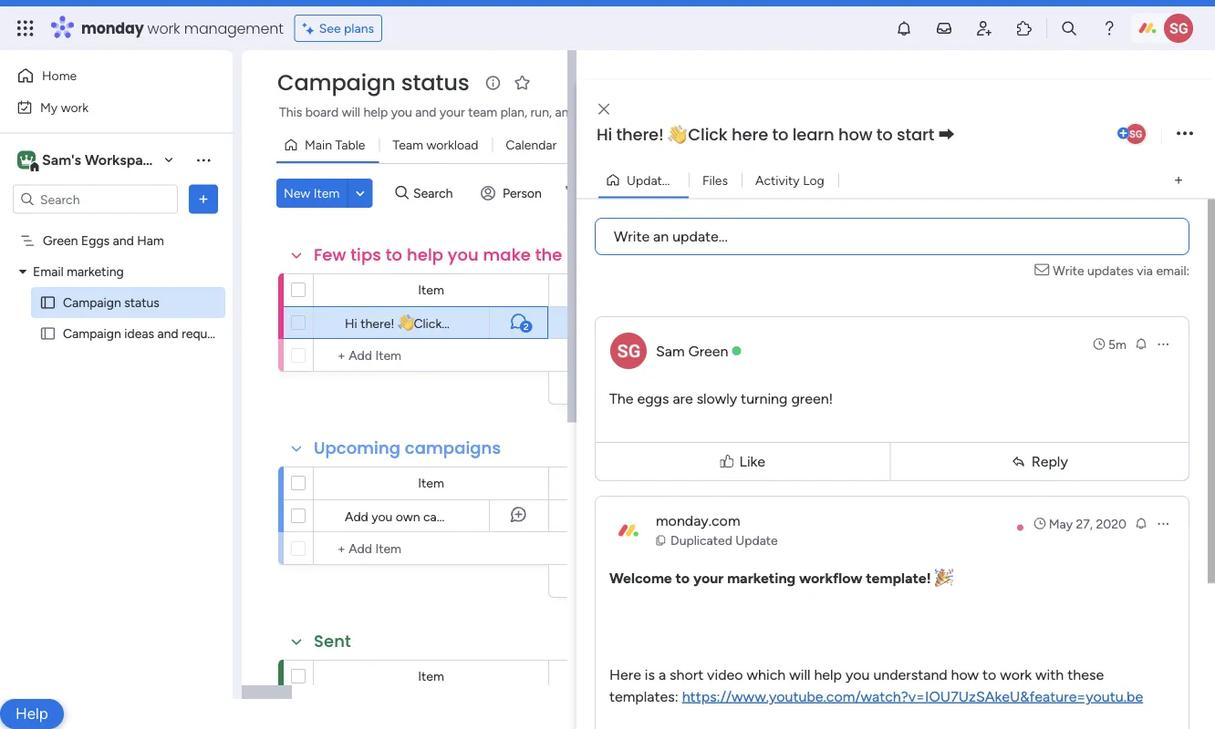 Task type: locate. For each thing, give the bounding box(es) containing it.
1 vertical spatial 2
[[524, 322, 529, 333]]

start down workspace.
[[897, 123, 934, 146]]

templates:
[[609, 688, 678, 705]]

Hi there! 👋  Click here to learn how to start ➡️ field
[[592, 123, 1114, 147]]

0 horizontal spatial click
[[414, 316, 442, 331]]

and up team workload button
[[415, 104, 436, 120]]

start right the 2 button
[[563, 316, 589, 331]]

0 vertical spatial how
[[838, 123, 872, 146]]

hi there! 👋  click here to learn how to start ➡️ down in
[[597, 123, 955, 146]]

1 vertical spatial here
[[445, 316, 470, 331]]

help
[[363, 104, 388, 120], [407, 244, 443, 267], [814, 666, 842, 683]]

marketing
[[67, 264, 124, 280], [727, 569, 796, 587]]

1 vertical spatial campaign
[[63, 295, 121, 311]]

0 horizontal spatial there!
[[361, 316, 395, 331]]

work left "with"
[[1000, 666, 1032, 683]]

to
[[772, 123, 788, 146], [877, 123, 893, 146], [386, 244, 402, 267], [473, 316, 486, 331], [547, 316, 559, 331], [676, 569, 690, 587], [983, 666, 997, 683]]

help right which
[[814, 666, 842, 683]]

this
[[279, 104, 302, 120]]

will inside here is a short video which will help you understand how to work with these templates:
[[789, 666, 811, 683]]

workflow left template!
[[799, 569, 863, 587]]

👋 down entire
[[668, 123, 684, 146]]

campaign
[[423, 509, 479, 525]]

➡️ inside 'field'
[[938, 123, 955, 146]]

entire
[[640, 104, 673, 120]]

1 vertical spatial write
[[1053, 262, 1084, 278]]

0 vertical spatial help
[[363, 104, 388, 120]]

0 horizontal spatial work
[[61, 99, 89, 115]]

0 vertical spatial work
[[147, 18, 180, 38]]

2 horizontal spatial your
[[693, 569, 724, 587]]

notifications image
[[895, 19, 913, 37]]

click down campaign's
[[688, 123, 728, 146]]

will
[[342, 104, 360, 120], [789, 666, 811, 683]]

team
[[468, 104, 497, 120]]

2 horizontal spatial work
[[1000, 666, 1032, 683]]

start
[[897, 123, 934, 146], [563, 316, 589, 331]]

which
[[747, 666, 786, 683]]

and left ham
[[113, 233, 134, 249]]

options image down workspace options 'image'
[[194, 190, 213, 208]]

1 horizontal spatial will
[[789, 666, 811, 683]]

select product image
[[16, 19, 35, 37]]

1 horizontal spatial how
[[838, 123, 872, 146]]

list box
[[0, 222, 233, 596]]

1 vertical spatial hi there! 👋  click here to learn how to start ➡️
[[345, 316, 605, 331]]

write left an
[[614, 228, 650, 245]]

0 vertical spatial start
[[897, 123, 934, 146]]

help right tips
[[407, 244, 443, 267]]

inbox image
[[935, 19, 953, 37]]

2 horizontal spatial how
[[951, 666, 979, 683]]

apps image
[[1015, 19, 1034, 37]]

search everything image
[[1060, 19, 1078, 37]]

click up + add item text box
[[414, 316, 442, 331]]

item for sent
[[418, 669, 444, 685]]

1 horizontal spatial campaign status
[[277, 68, 469, 98]]

activity log button
[[742, 166, 838, 195]]

1 horizontal spatial here
[[732, 123, 768, 146]]

5m
[[1108, 336, 1127, 352]]

1 horizontal spatial 2
[[686, 172, 693, 188]]

green eggs and ham
[[43, 233, 164, 249]]

write an update... button
[[595, 218, 1190, 255]]

campaign
[[277, 68, 396, 98], [63, 295, 121, 311], [63, 326, 121, 342]]

options image right 2020
[[1156, 516, 1170, 531]]

workspace selection element
[[17, 149, 161, 173]]

workspace options image
[[194, 151, 213, 169]]

1 vertical spatial status
[[124, 295, 159, 311]]

work inside my work button
[[61, 99, 89, 115]]

0 horizontal spatial help
[[363, 104, 388, 120]]

1 horizontal spatial help
[[407, 244, 443, 267]]

1 vertical spatial how
[[520, 316, 544, 331]]

how right understand
[[951, 666, 979, 683]]

help down campaign status field
[[363, 104, 388, 120]]

0 vertical spatial status
[[401, 68, 469, 98]]

you left "make"
[[448, 244, 479, 267]]

1 horizontal spatial ➡️
[[938, 123, 955, 146]]

write left updates
[[1053, 262, 1084, 278]]

how inside here is a short video which will help you understand how to work with these templates:
[[951, 666, 979, 683]]

work inside here is a short video which will help you understand how to work with these templates:
[[1000, 666, 1032, 683]]

own
[[396, 509, 420, 525]]

files
[[702, 172, 728, 188]]

add you own campaign
[[345, 509, 479, 525]]

2 horizontal spatial options image
[[1177, 122, 1193, 146]]

workspace image
[[17, 150, 36, 170]]

2 inside updates / 2 button
[[686, 172, 693, 188]]

campaign down email marketing
[[63, 295, 121, 311]]

1 horizontal spatial write
[[1053, 262, 1084, 278]]

1 horizontal spatial marketing
[[727, 569, 796, 587]]

1 horizontal spatial start
[[897, 123, 934, 146]]

your left team
[[440, 104, 465, 120]]

0 horizontal spatial 👋
[[398, 316, 410, 331]]

1 vertical spatial click
[[414, 316, 442, 331]]

green
[[43, 233, 78, 249], [688, 342, 728, 359]]

1 vertical spatial start
[[563, 316, 589, 331]]

item inside new item button
[[314, 186, 340, 201]]

campaign right public board icon
[[63, 326, 121, 342]]

there! up + add item text box
[[361, 316, 395, 331]]

sam green image
[[1164, 14, 1193, 43], [1124, 122, 1148, 146]]

your
[[440, 104, 465, 120], [611, 104, 637, 120], [693, 569, 724, 587]]

will inside button
[[342, 104, 360, 120]]

0 vertical spatial learn
[[793, 123, 834, 146]]

👋 inside 'field'
[[668, 123, 684, 146]]

1 vertical spatial campaign status
[[63, 295, 159, 311]]

1 horizontal spatial there!
[[616, 123, 664, 146]]

template!
[[866, 569, 931, 587]]

you
[[391, 104, 412, 120], [448, 244, 479, 267], [372, 509, 393, 525], [846, 666, 870, 683]]

few
[[314, 244, 346, 267]]

1 horizontal spatial click
[[688, 123, 728, 146]]

0 vertical spatial there!
[[616, 123, 664, 146]]

sam's
[[42, 151, 81, 169]]

in
[[799, 104, 810, 120]]

campaign status inside list box
[[63, 295, 159, 311]]

how
[[838, 123, 872, 146], [520, 316, 544, 331], [951, 666, 979, 683]]

learn down in
[[793, 123, 834, 146]]

0 horizontal spatial marketing
[[67, 264, 124, 280]]

0 horizontal spatial campaign status
[[63, 295, 159, 311]]

to right tips
[[386, 244, 402, 267]]

campaign up board
[[277, 68, 396, 98]]

help for will
[[363, 104, 388, 120]]

reminder image left options icon at the right top of page
[[1134, 336, 1149, 351]]

1 horizontal spatial your
[[611, 104, 637, 120]]

0 horizontal spatial hi
[[345, 316, 357, 331]]

status up the ideas
[[124, 295, 159, 311]]

green up email at the top of the page
[[43, 233, 78, 249]]

will right board
[[342, 104, 360, 120]]

0 vertical spatial will
[[342, 104, 360, 120]]

+ Add Item text field
[[323, 538, 540, 560]]

campaign status
[[277, 68, 469, 98], [63, 295, 159, 311]]

0 horizontal spatial learn
[[489, 316, 516, 331]]

to down "the"
[[547, 316, 559, 331]]

these
[[1068, 666, 1104, 683]]

your down duplicated
[[693, 569, 724, 587]]

0 horizontal spatial will
[[342, 104, 360, 120]]

sam's workspace
[[42, 151, 159, 169]]

help inside few tips to help you make the most of this template :) field
[[407, 244, 443, 267]]

1 horizontal spatial workflow
[[799, 569, 863, 587]]

here is a short video which will help you understand how to work with these templates:
[[609, 666, 1104, 705]]

0 vertical spatial green
[[43, 233, 78, 249]]

workflow left in
[[744, 104, 796, 120]]

click inside 'field'
[[688, 123, 728, 146]]

1 vertical spatial work
[[61, 99, 89, 115]]

options image up add view icon
[[1177, 122, 1193, 146]]

0 horizontal spatial how
[[520, 316, 544, 331]]

green right sam
[[688, 342, 728, 359]]

0 vertical spatial click
[[688, 123, 728, 146]]

0 vertical spatial ➡️
[[938, 123, 955, 146]]

workspace
[[85, 151, 159, 169]]

0 vertical spatial 2
[[686, 172, 693, 188]]

2
[[686, 172, 693, 188], [524, 322, 529, 333]]

campaigns
[[405, 437, 501, 460]]

hi inside 'field'
[[597, 123, 612, 146]]

slowly
[[697, 390, 737, 407]]

marketing down eggs
[[67, 264, 124, 280]]

0 vertical spatial reminder image
[[1134, 336, 1149, 351]]

activity log
[[755, 172, 824, 188]]

here up + add item text box
[[445, 316, 470, 331]]

help inside this board will help you and your team plan, run, and track your entire campaign's workflow in one workspace. button
[[363, 104, 388, 120]]

most
[[567, 244, 610, 267]]

this board will help you and your team plan, run, and track your entire campaign's workflow in one workspace.
[[279, 104, 902, 120]]

you up team
[[391, 104, 412, 120]]

learn down "make"
[[489, 316, 516, 331]]

here
[[609, 666, 641, 683]]

show board description image
[[482, 74, 504, 92]]

like button
[[599, 434, 886, 489]]

0 vertical spatial workflow
[[744, 104, 796, 120]]

hi there! 👋  click here to learn how to start ➡️ up + add item text box
[[345, 316, 605, 331]]

0 vertical spatial write
[[614, 228, 650, 245]]

write inside 'button'
[[614, 228, 650, 245]]

sent
[[314, 630, 351, 654]]

the
[[535, 244, 562, 267]]

work for my
[[61, 99, 89, 115]]

there! down entire
[[616, 123, 664, 146]]

see
[[319, 21, 341, 36]]

campaign's
[[676, 104, 741, 120]]

work for monday
[[147, 18, 180, 38]]

1 horizontal spatial options image
[[1156, 516, 1170, 531]]

may 27, 2020
[[1049, 516, 1127, 531]]

workspace image
[[20, 150, 33, 170]]

1 vertical spatial hi
[[345, 316, 357, 331]]

0 horizontal spatial workflow
[[744, 104, 796, 120]]

1 horizontal spatial learn
[[793, 123, 834, 146]]

1 vertical spatial learn
[[489, 316, 516, 331]]

0 horizontal spatial status
[[124, 295, 159, 311]]

0 vertical spatial hi
[[597, 123, 612, 146]]

2 reminder image from the top
[[1134, 516, 1149, 530]]

work right monday
[[147, 18, 180, 38]]

workflow inside this board will help you and your team plan, run, and track your entire campaign's workflow in one workspace. button
[[744, 104, 796, 120]]

marketing down update
[[727, 569, 796, 587]]

how down workspace.
[[838, 123, 872, 146]]

option
[[0, 224, 233, 228]]

➡️
[[938, 123, 955, 146], [592, 316, 605, 331]]

1 vertical spatial reminder image
[[1134, 516, 1149, 530]]

1 vertical spatial sam green image
[[1124, 122, 1148, 146]]

duplicated
[[671, 533, 732, 548]]

2 right /
[[686, 172, 693, 188]]

caret down image
[[19, 265, 26, 278]]

+ Add Item text field
[[323, 345, 540, 367]]

campaign status up the ideas
[[63, 295, 159, 311]]

options image
[[1177, 122, 1193, 146], [194, 190, 213, 208], [1156, 516, 1170, 531]]

v2 search image
[[395, 183, 409, 204]]

Sent field
[[309, 630, 356, 654]]

calendar button
[[492, 130, 570, 160]]

👋 up + add item text box
[[398, 316, 410, 331]]

1 vertical spatial there!
[[361, 316, 395, 331]]

invite members image
[[975, 19, 993, 37]]

activity
[[755, 172, 800, 188]]

how down few tips to help you make the most of this template :) field
[[520, 316, 544, 331]]

hi there! 👋  click here to learn how to start ➡️
[[597, 123, 955, 146], [345, 316, 605, 331]]

1 horizontal spatial work
[[147, 18, 180, 38]]

2 vertical spatial help
[[814, 666, 842, 683]]

learn
[[793, 123, 834, 146], [489, 316, 516, 331]]

updates / 2 button
[[598, 166, 693, 195]]

1 vertical spatial will
[[789, 666, 811, 683]]

Upcoming campaigns field
[[309, 437, 505, 461]]

0 vertical spatial options image
[[1177, 122, 1193, 146]]

0 horizontal spatial write
[[614, 228, 650, 245]]

to left "with"
[[983, 666, 997, 683]]

start inside 'field'
[[897, 123, 934, 146]]

hi down track
[[597, 123, 612, 146]]

0 horizontal spatial your
[[440, 104, 465, 120]]

2 vertical spatial work
[[1000, 666, 1032, 683]]

plan,
[[500, 104, 527, 120]]

there!
[[616, 123, 664, 146], [361, 316, 395, 331]]

home
[[42, 68, 77, 83]]

0 horizontal spatial ➡️
[[592, 316, 605, 331]]

1 horizontal spatial hi
[[597, 123, 612, 146]]

reminder image
[[1134, 336, 1149, 351], [1134, 516, 1149, 530]]

1 horizontal spatial sam green image
[[1164, 14, 1193, 43]]

work right the my
[[61, 99, 89, 115]]

person button
[[473, 179, 553, 208]]

item for few tips to help you make the most of this template :)
[[418, 282, 444, 298]]

and right the run,
[[555, 104, 576, 120]]

1 horizontal spatial 👋
[[668, 123, 684, 146]]

0 horizontal spatial green
[[43, 233, 78, 249]]

your right close icon
[[611, 104, 637, 120]]

short
[[670, 666, 704, 683]]

board
[[305, 104, 339, 120]]

2 button
[[489, 307, 548, 339]]

0 vertical spatial here
[[732, 123, 768, 146]]

write updates via email:
[[1053, 262, 1190, 278]]

hi there! 👋  click here to learn how to start ➡️ inside 'field'
[[597, 123, 955, 146]]

2 vertical spatial campaign
[[63, 326, 121, 342]]

/
[[678, 172, 683, 188]]

workflow
[[744, 104, 796, 120], [799, 569, 863, 587]]

1 vertical spatial options image
[[194, 190, 213, 208]]

Search in workspace field
[[38, 189, 152, 210]]

0 vertical spatial campaign
[[277, 68, 396, 98]]

to up activity
[[772, 123, 788, 146]]

monday.com
[[656, 512, 740, 529]]

how inside 'field'
[[838, 123, 872, 146]]

write
[[614, 228, 650, 245], [1053, 262, 1084, 278]]

team workload
[[393, 137, 478, 153]]

2 vertical spatial how
[[951, 666, 979, 683]]

hi down tips
[[345, 316, 357, 331]]

1 vertical spatial green
[[688, 342, 728, 359]]

2 vertical spatial options image
[[1156, 516, 1170, 531]]

to inside here is a short video which will help you understand how to work with these templates:
[[983, 666, 997, 683]]

1 vertical spatial workflow
[[799, 569, 863, 587]]

2 horizontal spatial help
[[814, 666, 842, 683]]

will right which
[[789, 666, 811, 683]]

here down campaign's
[[732, 123, 768, 146]]

you right add
[[372, 509, 393, 525]]

may
[[1049, 516, 1073, 531]]

None field
[[566, 281, 673, 301], [566, 474, 673, 494], [566, 667, 673, 687], [566, 281, 673, 301], [566, 474, 673, 494], [566, 667, 673, 687]]

0 vertical spatial 👋
[[668, 123, 684, 146]]

campaign status down plans
[[277, 68, 469, 98]]

template
[[669, 244, 746, 267]]

status
[[401, 68, 469, 98], [124, 295, 159, 311]]

my work button
[[11, 93, 196, 122]]

you left understand
[[846, 666, 870, 683]]

add view image
[[1175, 174, 1182, 187]]

help image
[[1100, 19, 1118, 37]]

status up team
[[401, 68, 469, 98]]

1 vertical spatial ➡️
[[592, 316, 605, 331]]

reminder image right 2020
[[1134, 516, 1149, 530]]

1 vertical spatial help
[[407, 244, 443, 267]]

2 down few tips to help you make the most of this template :) field
[[524, 322, 529, 333]]

0 horizontal spatial 2
[[524, 322, 529, 333]]

ideas
[[124, 326, 154, 342]]



Task type: vqa. For each thing, say whether or not it's contained in the screenshot.
to within Here is a short video which will help you understand how to work with these templates:
yes



Task type: describe. For each thing, give the bounding box(es) containing it.
management
[[184, 18, 283, 38]]

Campaign status field
[[273, 68, 474, 98]]

my work
[[40, 99, 89, 115]]

to inside field
[[386, 244, 402, 267]]

with
[[1035, 666, 1064, 683]]

campaign for public board icon
[[63, 326, 121, 342]]

green!
[[791, 390, 833, 407]]

learn inside 'field'
[[793, 123, 834, 146]]

requests
[[182, 326, 231, 342]]

add to favorites image
[[513, 73, 531, 92]]

update
[[736, 533, 778, 548]]

filter by anything image
[[558, 184, 587, 203]]

1 reminder image from the top
[[1134, 336, 1149, 351]]

updates
[[1087, 262, 1134, 278]]

few tips to help you make the most of this template :)
[[314, 244, 763, 267]]

status inside list box
[[124, 295, 159, 311]]

🎉
[[935, 569, 949, 587]]

updates
[[627, 172, 675, 188]]

0 horizontal spatial start
[[563, 316, 589, 331]]

main table button
[[276, 130, 379, 160]]

to down workspace.
[[877, 123, 893, 146]]

to left the 2 button
[[473, 316, 486, 331]]

you inside button
[[391, 104, 412, 120]]

welcome
[[609, 569, 672, 587]]

angle down image
[[356, 187, 365, 200]]

envelope o image
[[1035, 260, 1053, 280]]

log
[[803, 172, 824, 188]]

you inside field
[[448, 244, 479, 267]]

1 vertical spatial marketing
[[727, 569, 796, 587]]

write for write an update...
[[614, 228, 650, 245]]

to down duplicated
[[676, 569, 690, 587]]

main
[[305, 137, 332, 153]]

may 27, 2020 link
[[1032, 515, 1127, 533]]

see plans
[[319, 21, 374, 36]]

0 horizontal spatial sam green image
[[1124, 122, 1148, 146]]

there! inside 'field'
[[616, 123, 664, 146]]

a
[[659, 666, 666, 683]]

plans
[[344, 21, 374, 36]]

calendar
[[506, 137, 557, 153]]

campaign for public board image
[[63, 295, 121, 311]]

person
[[503, 186, 542, 201]]

you inside here is a short video which will help you understand how to work with these templates:
[[846, 666, 870, 683]]

27,
[[1076, 516, 1093, 531]]

dapulse addbtn image
[[1118, 128, 1129, 140]]

write for write updates via email:
[[1053, 262, 1084, 278]]

team
[[393, 137, 423, 153]]

workload
[[426, 137, 478, 153]]

help
[[16, 705, 48, 724]]

main table
[[305, 137, 365, 153]]

updates / 2
[[627, 172, 693, 188]]

list box containing green eggs and ham
[[0, 222, 233, 596]]

of
[[614, 244, 630, 267]]

workspace.
[[837, 104, 902, 120]]

write an update...
[[614, 228, 728, 245]]

upcoming campaigns
[[314, 437, 501, 460]]

reply
[[1031, 453, 1068, 470]]

close image
[[598, 103, 609, 116]]

sam
[[656, 342, 685, 359]]

via
[[1137, 262, 1153, 278]]

make
[[483, 244, 531, 267]]

sam green
[[656, 342, 728, 359]]

0 horizontal spatial options image
[[194, 190, 213, 208]]

email
[[33, 264, 64, 280]]

0 horizontal spatial here
[[445, 316, 470, 331]]

home button
[[11, 61, 196, 90]]

track
[[579, 104, 608, 120]]

options image
[[1156, 337, 1170, 351]]

my
[[40, 99, 58, 115]]

files button
[[689, 166, 742, 195]]

this
[[634, 244, 665, 267]]

new item
[[284, 186, 340, 201]]

run,
[[531, 104, 552, 120]]

public board image
[[39, 294, 57, 312]]

monday work management
[[81, 18, 283, 38]]

:)
[[750, 244, 763, 267]]

Search field
[[409, 181, 463, 206]]

email:
[[1156, 262, 1190, 278]]

table
[[335, 137, 365, 153]]

see plans button
[[294, 15, 382, 42]]

help button
[[0, 700, 64, 730]]

1 horizontal spatial green
[[688, 342, 728, 359]]

help for to
[[407, 244, 443, 267]]

an
[[653, 228, 669, 245]]

are
[[673, 390, 693, 407]]

public board image
[[39, 325, 57, 343]]

here inside 'field'
[[732, 123, 768, 146]]

the eggs are slowly turning green!
[[609, 390, 833, 407]]

the
[[609, 390, 634, 407]]

0 vertical spatial sam green image
[[1164, 14, 1193, 43]]

campaign ideas and requests
[[63, 326, 231, 342]]

1 horizontal spatial status
[[401, 68, 469, 98]]

duplicated update
[[671, 533, 778, 548]]

is
[[645, 666, 655, 683]]

one
[[813, 104, 834, 120]]

item for upcoming campaigns
[[418, 476, 444, 491]]

tips
[[351, 244, 381, 267]]

help inside here is a short video which will help you understand how to work with these templates:
[[814, 666, 842, 683]]

1 vertical spatial 👋
[[398, 316, 410, 331]]

welcome to your marketing workflow template! 🎉
[[609, 569, 949, 587]]

eggs
[[637, 390, 669, 407]]

update...
[[672, 228, 728, 245]]

sam green link
[[656, 342, 728, 359]]

eggs
[[81, 233, 110, 249]]

video
[[707, 666, 743, 683]]

0 vertical spatial campaign status
[[277, 68, 469, 98]]

5m link
[[1092, 335, 1127, 353]]

and right the ideas
[[157, 326, 178, 342]]

ham
[[137, 233, 164, 249]]

monday
[[81, 18, 144, 38]]

2 inside button
[[524, 322, 529, 333]]

0 vertical spatial marketing
[[67, 264, 124, 280]]

upcoming
[[314, 437, 401, 460]]

sam's workspace button
[[13, 145, 182, 176]]

Few tips to help you make the most of this template :) field
[[309, 244, 763, 267]]

green inside list box
[[43, 233, 78, 249]]

2020
[[1096, 516, 1127, 531]]



